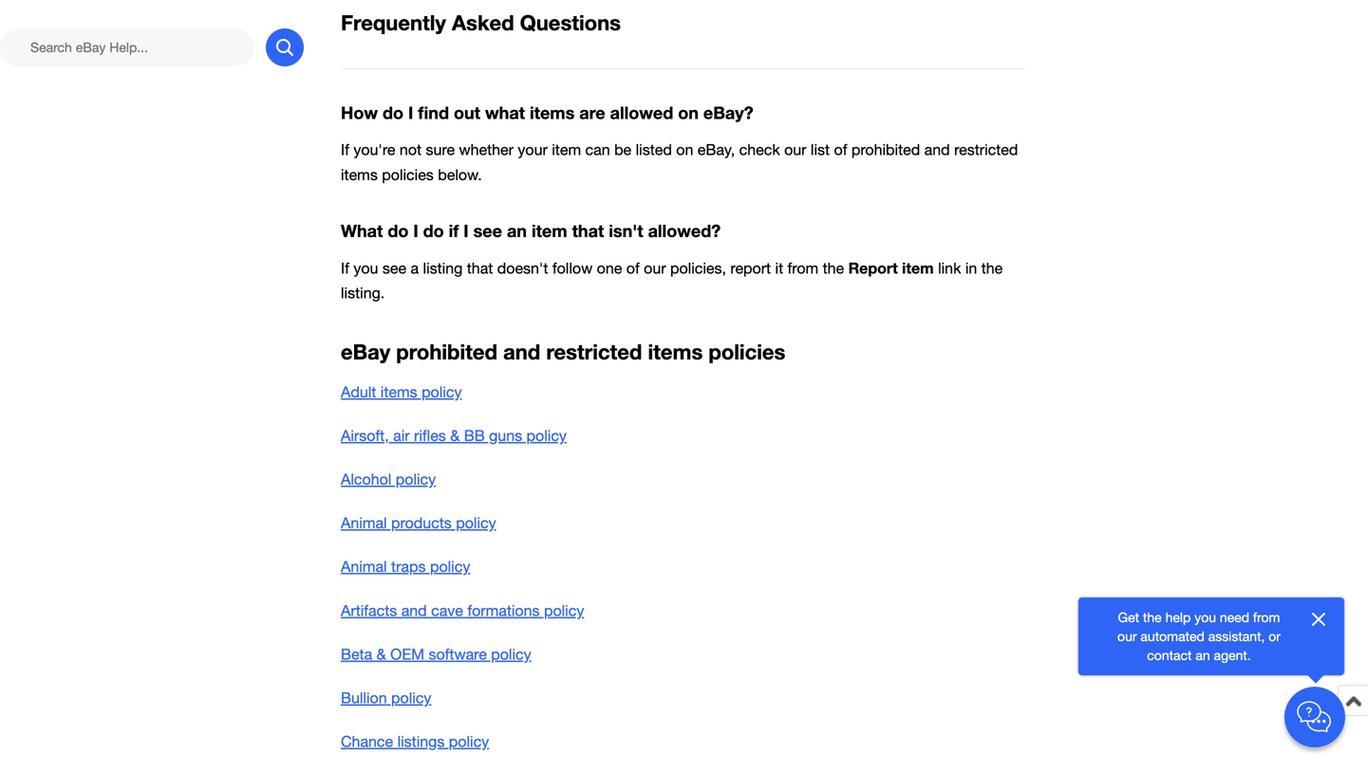 Task type: locate. For each thing, give the bounding box(es) containing it.
item left link
[[902, 259, 934, 277]]

0 vertical spatial our
[[784, 141, 807, 159]]

the right in
[[982, 260, 1003, 277]]

1 vertical spatial prohibited
[[396, 340, 498, 365]]

policy right the traps
[[430, 559, 470, 576]]

0 vertical spatial policies
[[382, 166, 434, 184]]

animal for animal products policy
[[341, 515, 387, 532]]

1 horizontal spatial &
[[450, 427, 460, 445]]

policies
[[382, 166, 434, 184], [709, 340, 786, 365]]

and
[[925, 141, 950, 159], [503, 340, 540, 365], [401, 602, 427, 620]]

i left the find
[[408, 103, 413, 123]]

1 vertical spatial see
[[383, 260, 406, 277]]

0 horizontal spatial the
[[823, 260, 844, 277]]

if inside if you see a listing that doesn't follow one of our policies, report it from the report item
[[341, 260, 349, 277]]

0 horizontal spatial &
[[377, 646, 386, 664]]

adult items policy
[[341, 384, 462, 401]]

our inside if you're not sure whether your item can be listed on ebay, check our list of prohibited and restricted items policies below.
[[784, 141, 807, 159]]

prohibited up the adult items policy
[[396, 340, 498, 365]]

0 vertical spatial animal
[[341, 515, 387, 532]]

2 horizontal spatial and
[[925, 141, 950, 159]]

chance listings policy link
[[341, 734, 489, 751]]

1 vertical spatial of
[[626, 260, 640, 277]]

1 vertical spatial that
[[467, 260, 493, 277]]

ebay?
[[704, 103, 754, 123]]

get the help you need from our automated assistant, or contact an agent. tooltip
[[1109, 609, 1289, 666]]

policies down not
[[382, 166, 434, 184]]

policy right "listings"
[[449, 734, 489, 751]]

item up follow
[[532, 221, 567, 241]]

artifacts and cave formations policy
[[341, 602, 584, 620]]

0 horizontal spatial and
[[401, 602, 427, 620]]

1 vertical spatial you
[[1195, 610, 1216, 626]]

ebay,
[[698, 141, 735, 159]]

item
[[552, 141, 581, 159], [532, 221, 567, 241], [902, 259, 934, 277]]

beta & oem software policy
[[341, 646, 531, 664]]

items down link in the listing.
[[648, 340, 703, 365]]

0 vertical spatial see
[[473, 221, 502, 241]]

1 vertical spatial animal
[[341, 559, 387, 576]]

guns
[[489, 427, 522, 445]]

get
[[1118, 610, 1140, 626]]

you
[[354, 260, 378, 277], [1195, 610, 1216, 626]]

do right what
[[388, 221, 409, 241]]

on left ebay?
[[678, 103, 699, 123]]

from inside if you see a listing that doesn't follow one of our policies, report it from the report item
[[788, 260, 819, 277]]

policy up chance listings policy
[[391, 690, 431, 707]]

0 vertical spatial and
[[925, 141, 950, 159]]

1 vertical spatial policies
[[709, 340, 786, 365]]

the right 'get'
[[1143, 610, 1162, 626]]

prohibited
[[852, 141, 920, 159], [396, 340, 498, 365]]

item left can
[[552, 141, 581, 159]]

items down you're
[[341, 166, 378, 184]]

of inside if you're not sure whether your item can be listed on ebay, check our list of prohibited and restricted items policies below.
[[834, 141, 847, 159]]

prohibited right list
[[852, 141, 920, 159]]

that
[[572, 221, 604, 241], [467, 260, 493, 277]]

i for find
[[408, 103, 413, 123]]

assistant,
[[1209, 629, 1265, 645]]

animal
[[341, 515, 387, 532], [341, 559, 387, 576]]

the
[[823, 260, 844, 277], [982, 260, 1003, 277], [1143, 610, 1162, 626]]

it
[[775, 260, 783, 277]]

listed
[[636, 141, 672, 159]]

you right help
[[1195, 610, 1216, 626]]

1 vertical spatial on
[[676, 141, 694, 159]]

if inside if you're not sure whether your item can be listed on ebay, check our list of prohibited and restricted items policies below.
[[341, 141, 349, 159]]

if for report
[[341, 260, 349, 277]]

our left policies,
[[644, 260, 666, 277]]

0 vertical spatial restricted
[[954, 141, 1018, 159]]

0 horizontal spatial you
[[354, 260, 378, 277]]

find
[[418, 103, 449, 123]]

1 horizontal spatial restricted
[[954, 141, 1018, 159]]

0 horizontal spatial an
[[507, 221, 527, 241]]

0 vertical spatial prohibited
[[852, 141, 920, 159]]

policies down report
[[709, 340, 786, 365]]

1 vertical spatial our
[[644, 260, 666, 277]]

policy right "products"
[[456, 515, 496, 532]]

1 horizontal spatial an
[[1196, 648, 1210, 664]]

animal traps policy link
[[341, 559, 470, 576]]

ebay prohibited and restricted items policies
[[341, 340, 786, 365]]

1 horizontal spatial that
[[572, 221, 604, 241]]

from
[[788, 260, 819, 277], [1253, 610, 1280, 626]]

1 vertical spatial if
[[341, 260, 349, 277]]

how
[[341, 103, 378, 123]]

listing.
[[341, 284, 385, 302]]

0 vertical spatial from
[[788, 260, 819, 277]]

1 horizontal spatial policies
[[709, 340, 786, 365]]

1 horizontal spatial of
[[834, 141, 847, 159]]

ebay
[[341, 340, 390, 365]]

the left report
[[823, 260, 844, 277]]

policy right guns on the bottom of the page
[[527, 427, 567, 445]]

from inside the get the help you need from our automated assistant, or contact an agent.
[[1253, 610, 1280, 626]]

1 horizontal spatial see
[[473, 221, 502, 241]]

0 vertical spatial you
[[354, 260, 378, 277]]

see
[[473, 221, 502, 241], [383, 260, 406, 277]]

get the help you need from our automated assistant, or contact an agent.
[[1118, 610, 1281, 664]]

&
[[450, 427, 460, 445], [377, 646, 386, 664]]

1 horizontal spatial the
[[982, 260, 1003, 277]]

alcohol policy link
[[341, 471, 436, 489]]

policy
[[422, 384, 462, 401], [527, 427, 567, 445], [396, 471, 436, 489], [456, 515, 496, 532], [430, 559, 470, 576], [544, 602, 584, 620], [491, 646, 531, 664], [391, 690, 431, 707], [449, 734, 489, 751]]

if left you're
[[341, 141, 349, 159]]

0 horizontal spatial prohibited
[[396, 340, 498, 365]]

questions
[[520, 10, 621, 35]]

0 horizontal spatial our
[[644, 260, 666, 277]]

see left a
[[383, 260, 406, 277]]

1 horizontal spatial and
[[503, 340, 540, 365]]

our inside the get the help you need from our automated assistant, or contact an agent.
[[1118, 629, 1137, 645]]

0 vertical spatial item
[[552, 141, 581, 159]]

1 vertical spatial an
[[1196, 648, 1210, 664]]

not
[[400, 141, 422, 159]]

our down 'get'
[[1118, 629, 1137, 645]]

policy up rifles on the left of page
[[422, 384, 462, 401]]

do right the how
[[383, 103, 404, 123]]

0 vertical spatial an
[[507, 221, 527, 241]]

the inside the get the help you need from our automated assistant, or contact an agent.
[[1143, 610, 1162, 626]]

if up listing.
[[341, 260, 349, 277]]

you inside if you see a listing that doesn't follow one of our policies, report it from the report item
[[354, 260, 378, 277]]

if you're not sure whether your item can be listed on ebay, check our list of prohibited and restricted items policies below.
[[341, 141, 1018, 184]]

chance listings policy
[[341, 734, 489, 751]]

0 vertical spatial of
[[834, 141, 847, 159]]

0 horizontal spatial that
[[467, 260, 493, 277]]

an left agent.
[[1196, 648, 1210, 664]]

if
[[341, 141, 349, 159], [341, 260, 349, 277]]

1 horizontal spatial prohibited
[[852, 141, 920, 159]]

items right adult
[[381, 384, 417, 401]]

i for do
[[413, 221, 418, 241]]

agent.
[[1214, 648, 1251, 664]]

from right "it"
[[788, 260, 819, 277]]

1 vertical spatial restricted
[[546, 340, 642, 365]]

animal up the artifacts
[[341, 559, 387, 576]]

an up doesn't
[[507, 221, 527, 241]]

follow
[[553, 260, 593, 277]]

beta & oem software policy link
[[341, 646, 531, 664]]

on right listed
[[676, 141, 694, 159]]

0 horizontal spatial policies
[[382, 166, 434, 184]]

2 vertical spatial and
[[401, 602, 427, 620]]

1 vertical spatial and
[[503, 340, 540, 365]]

are
[[579, 103, 605, 123]]

i
[[408, 103, 413, 123], [413, 221, 418, 241], [464, 221, 469, 241]]

below.
[[438, 166, 482, 184]]

0 horizontal spatial see
[[383, 260, 406, 277]]

of
[[834, 141, 847, 159], [626, 260, 640, 277]]

bullion policy link
[[341, 690, 431, 707]]

items
[[530, 103, 575, 123], [341, 166, 378, 184], [648, 340, 703, 365], [381, 384, 417, 401]]

alcohol policy
[[341, 471, 436, 489]]

software
[[429, 646, 487, 664]]

an
[[507, 221, 527, 241], [1196, 648, 1210, 664]]

that left isn't
[[572, 221, 604, 241]]

policy up animal products policy link
[[396, 471, 436, 489]]

policy down formations
[[491, 646, 531, 664]]

of right one
[[626, 260, 640, 277]]

do
[[383, 103, 404, 123], [388, 221, 409, 241], [423, 221, 444, 241]]

items left are
[[530, 103, 575, 123]]

animal products policy link
[[341, 515, 496, 532]]

& right beta
[[377, 646, 386, 664]]

you up listing.
[[354, 260, 378, 277]]

adult
[[341, 384, 376, 401]]

0 horizontal spatial from
[[788, 260, 819, 277]]

bullion policy
[[341, 690, 431, 707]]

1 if from the top
[[341, 141, 349, 159]]

rifles
[[414, 427, 446, 445]]

that right listing at top left
[[467, 260, 493, 277]]

2 if from the top
[[341, 260, 349, 277]]

products
[[391, 515, 452, 532]]

artifacts
[[341, 602, 397, 620]]

item inside if you're not sure whether your item can be listed on ebay, check our list of prohibited and restricted items policies below.
[[552, 141, 581, 159]]

bullion
[[341, 690, 387, 707]]

1 vertical spatial from
[[1253, 610, 1280, 626]]

restricted inside if you're not sure whether your item can be listed on ebay, check our list of prohibited and restricted items policies below.
[[954, 141, 1018, 159]]

chance
[[341, 734, 393, 751]]

whether
[[459, 141, 514, 159]]

0 vertical spatial if
[[341, 141, 349, 159]]

allowed
[[610, 103, 673, 123]]

of right list
[[834, 141, 847, 159]]

restricted
[[954, 141, 1018, 159], [546, 340, 642, 365]]

i up a
[[413, 221, 418, 241]]

from up or
[[1253, 610, 1280, 626]]

our
[[784, 141, 807, 159], [644, 260, 666, 277], [1118, 629, 1137, 645]]

see right if
[[473, 221, 502, 241]]

our left list
[[784, 141, 807, 159]]

1 horizontal spatial from
[[1253, 610, 1280, 626]]

2 vertical spatial our
[[1118, 629, 1137, 645]]

2 animal from the top
[[341, 559, 387, 576]]

0 vertical spatial that
[[572, 221, 604, 241]]

2 horizontal spatial the
[[1143, 610, 1162, 626]]

2 horizontal spatial our
[[1118, 629, 1137, 645]]

animal traps policy
[[341, 559, 470, 576]]

0 horizontal spatial of
[[626, 260, 640, 277]]

your
[[518, 141, 548, 159]]

& left bb
[[450, 427, 460, 445]]

animal products policy
[[341, 515, 496, 532]]

1 horizontal spatial you
[[1195, 610, 1216, 626]]

1 horizontal spatial our
[[784, 141, 807, 159]]

animal down the alcohol
[[341, 515, 387, 532]]

1 animal from the top
[[341, 515, 387, 532]]

policy right formations
[[544, 602, 584, 620]]



Task type: vqa. For each thing, say whether or not it's contained in the screenshot.
$127.00
no



Task type: describe. For each thing, give the bounding box(es) containing it.
can
[[585, 141, 610, 159]]

report
[[731, 260, 771, 277]]

air
[[393, 427, 410, 445]]

traps
[[391, 559, 426, 576]]

artifacts and cave formations policy link
[[341, 602, 584, 620]]

be
[[614, 141, 632, 159]]

policies,
[[670, 260, 726, 277]]

sure
[[426, 141, 455, 159]]

our inside if you see a listing that doesn't follow one of our policies, report it from the report item
[[644, 260, 666, 277]]

a
[[411, 260, 419, 277]]

that inside if you see a listing that doesn't follow one of our policies, report it from the report item
[[467, 260, 493, 277]]

listings
[[397, 734, 445, 751]]

0 horizontal spatial restricted
[[546, 340, 642, 365]]

you inside the get the help you need from our automated assistant, or contact an agent.
[[1195, 610, 1216, 626]]

isn't
[[609, 221, 643, 241]]

frequently
[[341, 10, 446, 35]]

policies inside if you're not sure whether your item can be listed on ebay, check our list of prohibited and restricted items policies below.
[[382, 166, 434, 184]]

automated
[[1141, 629, 1205, 645]]

help
[[1166, 610, 1191, 626]]

1 vertical spatial &
[[377, 646, 386, 664]]

do left if
[[423, 221, 444, 241]]

the inside if you see a listing that doesn't follow one of our policies, report it from the report item
[[823, 260, 844, 277]]

airsoft, air rifles & bb guns policy link
[[341, 427, 567, 445]]

one
[[597, 260, 622, 277]]

animal for animal traps policy
[[341, 559, 387, 576]]

report
[[849, 259, 898, 277]]

if
[[449, 221, 459, 241]]

need
[[1220, 610, 1250, 626]]

listing
[[423, 260, 463, 277]]

items inside if you're not sure whether your item can be listed on ebay, check our list of prohibited and restricted items policies below.
[[341, 166, 378, 184]]

0 vertical spatial on
[[678, 103, 699, 123]]

how do i find out what items are allowed on ebay?
[[341, 103, 754, 123]]

oem
[[390, 646, 424, 664]]

contact
[[1147, 648, 1192, 664]]

you're
[[354, 141, 395, 159]]

do for how
[[383, 103, 404, 123]]

in
[[966, 260, 977, 277]]

or
[[1269, 629, 1281, 645]]

doesn't
[[497, 260, 548, 277]]

on inside if you're not sure whether your item can be listed on ebay, check our list of prohibited and restricted items policies below.
[[676, 141, 694, 159]]

cave
[[431, 602, 463, 620]]

beta
[[341, 646, 372, 664]]

2 vertical spatial item
[[902, 259, 934, 277]]

prohibited inside if you're not sure whether your item can be listed on ebay, check our list of prohibited and restricted items policies below.
[[852, 141, 920, 159]]

alcohol
[[341, 471, 392, 489]]

what do i do if i see an item that isn't allowed?
[[341, 221, 721, 241]]

what
[[485, 103, 525, 123]]

what
[[341, 221, 383, 241]]

do for what
[[388, 221, 409, 241]]

and inside if you're not sure whether your item can be listed on ebay, check our list of prohibited and restricted items policies below.
[[925, 141, 950, 159]]

list
[[811, 141, 830, 159]]

if you see a listing that doesn't follow one of our policies, report it from the report item
[[341, 259, 934, 277]]

see inside if you see a listing that doesn't follow one of our policies, report it from the report item
[[383, 260, 406, 277]]

the inside link in the listing.
[[982, 260, 1003, 277]]

Search eBay Help... text field
[[0, 28, 254, 66]]

asked
[[452, 10, 514, 35]]

airsoft, air rifles & bb guns policy
[[341, 427, 567, 445]]

formations
[[468, 602, 540, 620]]

if for prohibited
[[341, 141, 349, 159]]

adult items policy link
[[341, 384, 462, 401]]

out
[[454, 103, 480, 123]]

link
[[938, 260, 961, 277]]

bb
[[464, 427, 485, 445]]

link in the listing.
[[341, 260, 1003, 302]]

allowed?
[[648, 221, 721, 241]]

an inside the get the help you need from our automated assistant, or contact an agent.
[[1196, 648, 1210, 664]]

check
[[739, 141, 780, 159]]

of inside if you see a listing that doesn't follow one of our policies, report it from the report item
[[626, 260, 640, 277]]

1 vertical spatial item
[[532, 221, 567, 241]]

airsoft,
[[341, 427, 389, 445]]

frequently asked questions
[[341, 10, 621, 35]]

0 vertical spatial &
[[450, 427, 460, 445]]

i right if
[[464, 221, 469, 241]]



